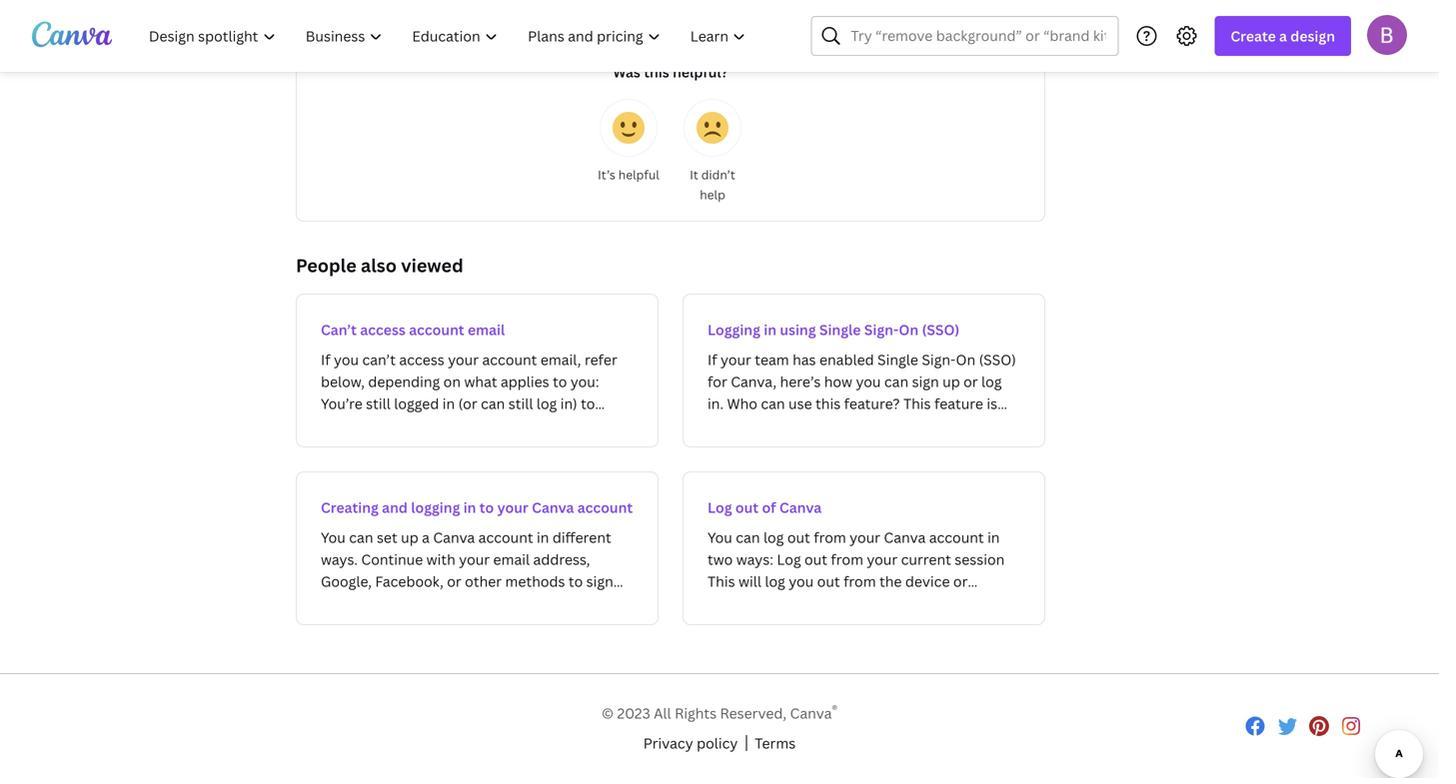 Task type: vqa. For each thing, say whether or not it's contained in the screenshot.
leftmost in
yes



Task type: locate. For each thing, give the bounding box(es) containing it.
rights
[[675, 704, 717, 723]]

1 horizontal spatial account
[[577, 498, 633, 517]]

account left the email
[[409, 320, 464, 339]]

®
[[832, 702, 838, 718]]

1 vertical spatial in
[[464, 498, 476, 517]]

0 vertical spatial in
[[764, 320, 777, 339]]

sign-
[[864, 320, 899, 339]]

account
[[409, 320, 464, 339], [577, 498, 633, 517]]

©
[[602, 704, 614, 723]]

😔 image
[[697, 112, 729, 144]]

can't
[[321, 320, 357, 339]]

1 horizontal spatial in
[[764, 320, 777, 339]]

in left to
[[464, 498, 476, 517]]

🙂 image
[[613, 112, 645, 144]]

design
[[1291, 26, 1335, 45]]

0 vertical spatial account
[[409, 320, 464, 339]]

terms link
[[755, 733, 796, 755]]

using
[[780, 320, 816, 339]]

in left using
[[764, 320, 777, 339]]

single
[[820, 320, 861, 339]]

© 2023 all rights reserved, canva ®
[[602, 702, 838, 723]]

canva right of
[[780, 498, 822, 517]]

it didn't help
[[690, 166, 735, 203]]

on
[[899, 320, 919, 339]]

terms
[[755, 734, 796, 753]]

helpful?
[[673, 62, 728, 81]]

account right your
[[577, 498, 633, 517]]

canva
[[532, 498, 574, 517], [780, 498, 822, 517], [790, 704, 832, 723]]

canva inside log out of canva link
[[780, 498, 822, 517]]

was
[[613, 62, 641, 81]]

can't access account email link
[[296, 294, 659, 448]]

people
[[296, 253, 357, 278]]

reserved,
[[720, 704, 787, 723]]

canva up terms link
[[790, 704, 832, 723]]

log out of canva
[[708, 498, 822, 517]]

a
[[1279, 26, 1287, 45]]

bob builder image
[[1367, 15, 1407, 55]]

to
[[480, 498, 494, 517]]

out
[[736, 498, 759, 517]]

email
[[468, 320, 505, 339]]

create a design button
[[1215, 16, 1351, 56]]

creating
[[321, 498, 379, 517]]

helpful
[[619, 166, 660, 183]]

access
[[360, 320, 406, 339]]

1 vertical spatial account
[[577, 498, 633, 517]]

canva inside © 2023 all rights reserved, canva ®
[[790, 704, 832, 723]]

of
[[762, 498, 776, 517]]

was this helpful?
[[613, 62, 728, 81]]

in
[[764, 320, 777, 339], [464, 498, 476, 517]]

Try "remove background" or "brand kit" search field
[[851, 17, 1106, 55]]

0 horizontal spatial account
[[409, 320, 464, 339]]

(sso)
[[922, 320, 960, 339]]

logging in using single sign-on (sso)
[[708, 320, 960, 339]]

canva right your
[[532, 498, 574, 517]]



Task type: describe. For each thing, give the bounding box(es) containing it.
log
[[708, 498, 732, 517]]

create
[[1231, 26, 1276, 45]]

this
[[644, 62, 669, 81]]

log out of canva link
[[683, 472, 1046, 626]]

logging
[[411, 498, 460, 517]]

people also viewed
[[296, 253, 463, 278]]

2023
[[617, 704, 650, 723]]

it's helpful
[[598, 166, 660, 183]]

help
[[700, 186, 725, 203]]

privacy policy
[[644, 734, 738, 753]]

create a design
[[1231, 26, 1335, 45]]

top level navigation element
[[136, 16, 763, 56]]

all
[[654, 704, 671, 723]]

0 horizontal spatial in
[[464, 498, 476, 517]]

logging
[[708, 320, 761, 339]]

viewed
[[401, 253, 463, 278]]

didn't
[[701, 166, 735, 183]]

and
[[382, 498, 408, 517]]

creating and logging in to your canva account
[[321, 498, 633, 517]]

also
[[361, 253, 397, 278]]

canva inside 'creating and logging in to your canva account' link
[[532, 498, 574, 517]]

it
[[690, 166, 698, 183]]

logging in using single sign-on (sso) link
[[683, 294, 1046, 448]]

can't access account email
[[321, 320, 505, 339]]

creating and logging in to your canva account link
[[296, 472, 659, 626]]

it's
[[598, 166, 616, 183]]

policy
[[697, 734, 738, 753]]

privacy
[[644, 734, 693, 753]]

your
[[497, 498, 529, 517]]

privacy policy link
[[644, 733, 738, 755]]



